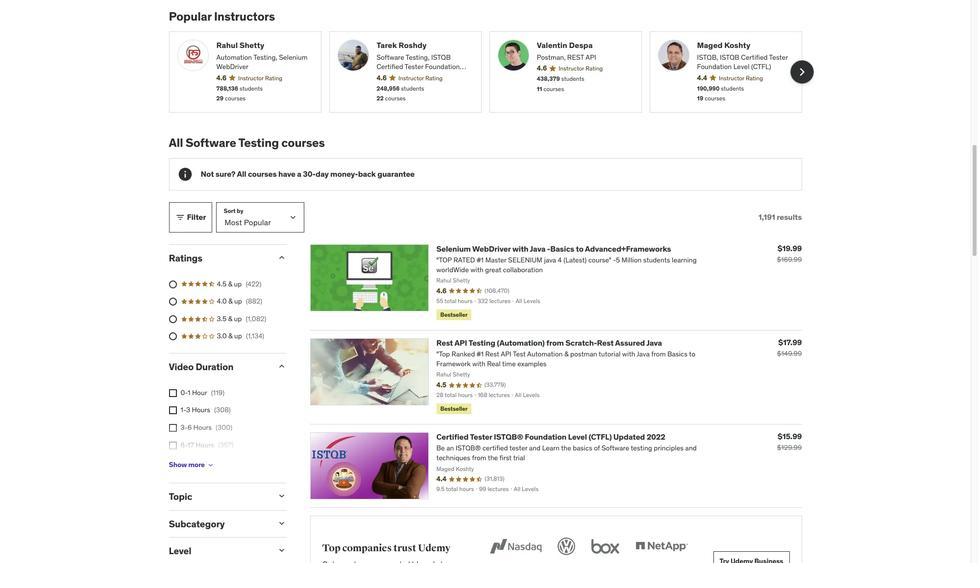 Task type: describe. For each thing, give the bounding box(es) containing it.
not sure? all courses have a 30-day money-back guarantee
[[201, 169, 415, 179]]

rahul shetty automation testing, selenium webdriver
[[216, 40, 308, 71]]

$19.99
[[778, 244, 802, 253]]

instructor rating for shetty
[[238, 74, 282, 82]]

(119)
[[211, 389, 225, 397]]

subcategory
[[169, 518, 225, 530]]

11
[[537, 85, 542, 93]]

0-1 hour (119)
[[181, 389, 225, 397]]

istqb,
[[697, 53, 719, 62]]

filter button
[[169, 202, 212, 233]]

instructor for roshdy
[[399, 74, 424, 82]]

software inside tarek roshdy software testing, istqb certified tester foundation level (ctfl)
[[377, 53, 404, 62]]

17+
[[181, 458, 191, 467]]

1 horizontal spatial java
[[647, 338, 662, 348]]

carousel element
[[169, 32, 814, 113]]

rating for koshty
[[746, 74, 763, 82]]

rest api testing (automation) from scratch-rest assured java link
[[437, 338, 662, 348]]

1-3 hours (308)
[[181, 406, 231, 415]]

248,956 students 22 courses
[[377, 85, 424, 102]]

top companies trust udemy
[[322, 543, 451, 555]]

from
[[547, 338, 564, 348]]

small image for ratings
[[277, 253, 287, 263]]

0 vertical spatial all
[[169, 135, 183, 151]]

foundation inside maged koshty istqb, istqb certified tester foundation level (ctfl)
[[697, 62, 732, 71]]

190,990
[[697, 85, 720, 92]]

4.0
[[217, 297, 227, 306]]

instructor rating for roshdy
[[399, 74, 443, 82]]

popular
[[169, 9, 212, 24]]

popular instructors
[[169, 9, 275, 24]]

selenium inside rahul shetty automation testing, selenium webdriver
[[279, 53, 308, 62]]

a
[[297, 169, 301, 179]]

companies
[[342, 543, 392, 555]]

hours for 6-17 hours
[[196, 441, 214, 450]]

up for 3.0 & up
[[234, 332, 242, 341]]

(automation)
[[497, 338, 545, 348]]

1 horizontal spatial tester
[[470, 432, 492, 442]]

koshty
[[725, 40, 751, 50]]

show more
[[169, 461, 205, 470]]

1-
[[181, 406, 186, 415]]

with
[[512, 244, 529, 254]]

(882)
[[246, 297, 262, 306]]

1
[[188, 389, 190, 397]]

1 horizontal spatial certified
[[437, 432, 469, 442]]

testing, for roshdy
[[406, 53, 430, 62]]

next image
[[794, 64, 810, 80]]

3.5
[[217, 315, 227, 323]]

api inside valentin despa postman, rest api
[[586, 53, 596, 62]]

certified tester istqb® foundation level (ctfl) updated 2022
[[437, 432, 666, 442]]

scratch-
[[566, 338, 597, 348]]

1 vertical spatial software
[[186, 135, 236, 151]]

courses for all
[[248, 169, 277, 179]]

selenium webdriver with java -basics to advanced+frameworks
[[437, 244, 671, 254]]

tarek roshdy link
[[377, 40, 473, 51]]

22
[[377, 95, 384, 102]]

back
[[358, 169, 376, 179]]

basics
[[550, 244, 575, 254]]

level inside tarek roshdy software testing, istqb certified tester foundation level (ctfl)
[[377, 72, 393, 81]]

3-
[[181, 424, 188, 432]]

more
[[188, 461, 205, 470]]

istqb inside maged koshty istqb, istqb certified tester foundation level (ctfl)
[[720, 53, 740, 62]]

& for 3.0
[[228, 332, 233, 341]]

day
[[316, 169, 329, 179]]

not
[[201, 169, 214, 179]]

certified inside maged koshty istqb, istqb certified tester foundation level (ctfl)
[[741, 53, 768, 62]]

students for despa
[[562, 75, 585, 82]]

0-
[[181, 389, 188, 397]]

testing for software
[[239, 135, 279, 151]]

1 vertical spatial all
[[237, 169, 246, 179]]

all software testing courses
[[169, 135, 325, 151]]

3
[[186, 406, 190, 415]]

1,191
[[759, 212, 775, 222]]

4.4
[[697, 73, 707, 82]]

video
[[169, 361, 194, 373]]

valentin despa postman, rest api
[[537, 40, 596, 62]]

$17.99
[[779, 338, 802, 348]]

4.6 for rahul shetty
[[216, 73, 227, 82]]

(1,134)
[[246, 332, 264, 341]]

19
[[697, 95, 704, 102]]

istqb®
[[494, 432, 523, 442]]

$169.99
[[777, 255, 802, 264]]

$19.99 $169.99
[[777, 244, 802, 264]]

tarek
[[377, 40, 397, 50]]

17+ hours
[[181, 458, 211, 467]]

1,191 results
[[759, 212, 802, 222]]

valentin despa link
[[537, 40, 634, 51]]

topic button
[[169, 491, 269, 503]]

level inside maged koshty istqb, istqb certified tester foundation level (ctfl)
[[734, 62, 750, 71]]

sure?
[[216, 169, 235, 179]]

instructor rating for despa
[[559, 65, 603, 72]]

automation
[[216, 53, 252, 62]]

show more button
[[169, 456, 215, 475]]

438,379
[[537, 75, 560, 82]]

& for 4.5
[[228, 280, 232, 289]]

students for roshdy
[[401, 85, 424, 92]]

788,136 students 29 courses
[[216, 85, 263, 102]]

6-17 hours (357)
[[181, 441, 234, 450]]

$15.99
[[778, 432, 802, 442]]

istqb inside tarek roshdy software testing, istqb certified tester foundation level (ctfl)
[[431, 53, 451, 62]]

volkswagen image
[[556, 536, 577, 558]]

netapp image
[[634, 536, 690, 558]]

filter
[[187, 212, 206, 222]]

4.6 for tarek roshdy
[[377, 73, 387, 82]]

(422)
[[246, 280, 261, 289]]

courses for 19
[[705, 95, 726, 102]]

xsmall image inside show more button
[[207, 462, 215, 470]]

(300)
[[216, 424, 232, 432]]

0 vertical spatial xsmall image
[[169, 390, 177, 397]]

-
[[547, 244, 550, 254]]

assured
[[615, 338, 645, 348]]

small image for subcategory
[[277, 519, 287, 529]]

1 horizontal spatial foundation
[[525, 432, 567, 442]]

small image for video duration
[[277, 362, 287, 372]]

rest api testing (automation) from scratch-rest assured java
[[437, 338, 662, 348]]

6-
[[181, 441, 188, 450]]

(ctfl) inside tarek roshdy software testing, istqb certified tester foundation level (ctfl)
[[394, 72, 415, 81]]



Task type: vqa. For each thing, say whether or not it's contained in the screenshot.


Task type: locate. For each thing, give the bounding box(es) containing it.
postman,
[[537, 53, 566, 62]]

hours right "17"
[[196, 441, 214, 450]]

1 horizontal spatial testing,
[[406, 53, 430, 62]]

0 horizontal spatial java
[[530, 244, 546, 254]]

2022
[[647, 432, 666, 442]]

1 horizontal spatial xsmall image
[[207, 462, 215, 470]]

2 horizontal spatial foundation
[[697, 62, 732, 71]]

instructor rating down maged koshty istqb, istqb certified tester foundation level (ctfl) at the right of page
[[719, 74, 763, 82]]

courses for 11
[[544, 85, 564, 93]]

0 vertical spatial certified
[[741, 53, 768, 62]]

box image
[[589, 536, 622, 558]]

3.0 & up (1,134)
[[217, 332, 264, 341]]

2 testing, from the left
[[406, 53, 430, 62]]

(ctfl) up 248,956 students 22 courses
[[394, 72, 415, 81]]

testing, inside tarek roshdy software testing, istqb certified tester foundation level (ctfl)
[[406, 53, 430, 62]]

1 vertical spatial java
[[647, 338, 662, 348]]

trust
[[394, 543, 416, 555]]

3 xsmall image from the top
[[169, 442, 177, 450]]

hours
[[192, 406, 210, 415], [193, 424, 212, 432], [196, 441, 214, 450], [193, 458, 211, 467]]

students right 190,990
[[721, 85, 744, 92]]

ratings button
[[169, 252, 269, 264]]

1 istqb from the left
[[431, 53, 451, 62]]

rahul
[[216, 40, 238, 50]]

testing for api
[[469, 338, 495, 348]]

& right 4.0
[[228, 297, 233, 306]]

(ctfl) down maged koshty link
[[752, 62, 772, 71]]

1 horizontal spatial selenium
[[437, 244, 471, 254]]

0 vertical spatial tester
[[769, 53, 788, 62]]

udemy
[[418, 543, 451, 555]]

1 small image from the top
[[277, 253, 287, 263]]

to
[[576, 244, 584, 254]]

students right the 788,136
[[240, 85, 263, 92]]

xsmall image left 6-
[[169, 442, 177, 450]]

students inside 788,136 students 29 courses
[[240, 85, 263, 92]]

rating down tarek roshdy link
[[425, 74, 443, 82]]

small image for topic
[[277, 492, 287, 501]]

popular instructors element
[[169, 9, 814, 113]]

2 vertical spatial xsmall image
[[169, 442, 177, 450]]

top
[[322, 543, 341, 555]]

4.6 up the 438,379 in the right top of the page
[[537, 64, 547, 73]]

testing, for shetty
[[254, 53, 277, 62]]

instructor up 190,990 students 19 courses
[[719, 74, 745, 82]]

1 vertical spatial webdriver
[[472, 244, 511, 254]]

testing, inside rahul shetty automation testing, selenium webdriver
[[254, 53, 277, 62]]

1 vertical spatial selenium
[[437, 244, 471, 254]]

tarek roshdy software testing, istqb certified tester foundation level (ctfl)
[[377, 40, 460, 81]]

& right 3.0
[[228, 332, 233, 341]]

hours right 17+
[[193, 458, 211, 467]]

instructor rating
[[559, 65, 603, 72], [238, 74, 282, 82], [399, 74, 443, 82], [719, 74, 763, 82]]

2 horizontal spatial (ctfl)
[[752, 62, 772, 71]]

hours right 3
[[192, 406, 210, 415]]

courses inside 190,990 students 19 courses
[[705, 95, 726, 102]]

0 vertical spatial software
[[377, 53, 404, 62]]

instructor up 788,136 students 29 courses
[[238, 74, 264, 82]]

up for 4.5 & up
[[234, 280, 242, 289]]

results
[[777, 212, 802, 222]]

rating for despa
[[586, 65, 603, 72]]

topic
[[169, 491, 192, 503]]

1 vertical spatial (ctfl)
[[394, 72, 415, 81]]

testing left (automation)
[[469, 338, 495, 348]]

4.5 & up (422)
[[217, 280, 261, 289]]

duration
[[196, 361, 234, 373]]

testing, down roshdy at the top
[[406, 53, 430, 62]]

webdriver inside rahul shetty automation testing, selenium webdriver
[[216, 62, 249, 71]]

2 horizontal spatial tester
[[769, 53, 788, 62]]

(ctfl) left updated
[[589, 432, 612, 442]]

2 horizontal spatial 4.6
[[537, 64, 547, 73]]

hours for 3-6 hours
[[193, 424, 212, 432]]

4.6 up 248,956
[[377, 73, 387, 82]]

1 vertical spatial xsmall image
[[169, 425, 177, 432]]

0 horizontal spatial xsmall image
[[169, 390, 177, 397]]

1 horizontal spatial rest
[[597, 338, 614, 348]]

(308)
[[214, 406, 231, 415]]

2 vertical spatial tester
[[470, 432, 492, 442]]

$129.99
[[777, 444, 802, 453]]

248,956
[[377, 85, 400, 92]]

(ctfl) inside maged koshty istqb, istqb certified tester foundation level (ctfl)
[[752, 62, 772, 71]]

5 small image from the top
[[277, 546, 287, 556]]

hours right 6
[[193, 424, 212, 432]]

0 horizontal spatial software
[[186, 135, 236, 151]]

2 istqb from the left
[[720, 53, 740, 62]]

0 vertical spatial xsmall image
[[169, 407, 177, 415]]

maged
[[697, 40, 723, 50]]

up left the (882) at the bottom
[[234, 297, 242, 306]]

$149.99
[[777, 350, 802, 358]]

0 horizontal spatial tester
[[405, 62, 424, 71]]

video duration
[[169, 361, 234, 373]]

subcategory button
[[169, 518, 269, 530]]

3 small image from the top
[[277, 492, 287, 501]]

instructor for shetty
[[238, 74, 264, 82]]

2 horizontal spatial certified
[[741, 53, 768, 62]]

& for 4.0
[[228, 297, 233, 306]]

students
[[562, 75, 585, 82], [240, 85, 263, 92], [401, 85, 424, 92], [721, 85, 744, 92]]

courses down 248,956
[[385, 95, 406, 102]]

tester down roshdy at the top
[[405, 62, 424, 71]]

instructor up 248,956 students 22 courses
[[399, 74, 424, 82]]

courses down the 788,136
[[225, 95, 246, 102]]

java right assured
[[647, 338, 662, 348]]

instructor rating for koshty
[[719, 74, 763, 82]]

2 xsmall image from the top
[[169, 425, 177, 432]]

istqb down koshty
[[720, 53, 740, 62]]

students right 248,956
[[401, 85, 424, 92]]

&
[[228, 280, 232, 289], [228, 297, 233, 306], [228, 315, 232, 323], [228, 332, 233, 341]]

rating
[[586, 65, 603, 72], [265, 74, 282, 82], [425, 74, 443, 82], [746, 74, 763, 82]]

courses inside 438,379 students 11 courses
[[544, 85, 564, 93]]

0 vertical spatial testing
[[239, 135, 279, 151]]

xsmall image right more
[[207, 462, 215, 470]]

courses for 29
[[225, 95, 246, 102]]

instructor for despa
[[559, 65, 584, 72]]

1 horizontal spatial all
[[237, 169, 246, 179]]

level
[[734, 62, 750, 71], [377, 72, 393, 81], [568, 432, 587, 442], [169, 546, 191, 558]]

tester down maged koshty link
[[769, 53, 788, 62]]

xsmall image
[[169, 390, 177, 397], [207, 462, 215, 470]]

instructor rating down rest
[[559, 65, 603, 72]]

4 small image from the top
[[277, 519, 287, 529]]

instructor rating up 248,956 students 22 courses
[[399, 74, 443, 82]]

xsmall image for 6-
[[169, 442, 177, 450]]

java left '-'
[[530, 244, 546, 254]]

rating down valentin despa link
[[586, 65, 603, 72]]

istqb down tarek roshdy link
[[431, 53, 451, 62]]

istqb
[[431, 53, 451, 62], [720, 53, 740, 62]]

2 vertical spatial certified
[[437, 432, 469, 442]]

788,136
[[216, 85, 238, 92]]

rahul shetty link
[[216, 40, 313, 51]]

students inside 438,379 students 11 courses
[[562, 75, 585, 82]]

courses up a
[[282, 135, 325, 151]]

foundation down tarek roshdy link
[[425, 62, 460, 71]]

(ctfl)
[[752, 62, 772, 71], [394, 72, 415, 81], [589, 432, 612, 442]]

testing, down rahul shetty link
[[254, 53, 277, 62]]

rest
[[437, 338, 453, 348], [597, 338, 614, 348]]

courses for testing
[[282, 135, 325, 151]]

hour
[[192, 389, 207, 397]]

29
[[216, 95, 224, 102]]

4.5
[[217, 280, 227, 289]]

small image for level
[[277, 546, 287, 556]]

up for 3.5 & up
[[234, 315, 242, 323]]

1 vertical spatial xsmall image
[[207, 462, 215, 470]]

java
[[530, 244, 546, 254], [647, 338, 662, 348]]

xsmall image for 1-
[[169, 407, 177, 415]]

api
[[586, 53, 596, 62], [455, 338, 467, 348]]

& right "3.5"
[[228, 315, 232, 323]]

30-
[[303, 169, 316, 179]]

1 horizontal spatial testing
[[469, 338, 495, 348]]

1 vertical spatial testing
[[469, 338, 495, 348]]

courses down 190,990
[[705, 95, 726, 102]]

0 vertical spatial (ctfl)
[[752, 62, 772, 71]]

ratings
[[169, 252, 203, 264]]

up right 3.0
[[234, 332, 242, 341]]

webdriver left the with
[[472, 244, 511, 254]]

1 horizontal spatial istqb
[[720, 53, 740, 62]]

17
[[188, 441, 194, 450]]

certified tester istqb® foundation level (ctfl) updated 2022 link
[[437, 432, 666, 442]]

(1,082)
[[246, 315, 266, 323]]

despa
[[569, 40, 593, 50]]

xsmall image left 1-
[[169, 407, 177, 415]]

shetty
[[240, 40, 264, 50]]

1 rest from the left
[[437, 338, 453, 348]]

1 vertical spatial certified
[[377, 62, 403, 71]]

certified inside tarek roshdy software testing, istqb certified tester foundation level (ctfl)
[[377, 62, 403, 71]]

up left (422) at the left
[[234, 280, 242, 289]]

foundation inside tarek roshdy software testing, istqb certified tester foundation level (ctfl)
[[425, 62, 460, 71]]

1 horizontal spatial software
[[377, 53, 404, 62]]

0 horizontal spatial webdriver
[[216, 62, 249, 71]]

students for shetty
[[240, 85, 263, 92]]

$15.99 $129.99
[[777, 432, 802, 453]]

1 vertical spatial api
[[455, 338, 467, 348]]

advanced+frameworks
[[585, 244, 671, 254]]

4.6
[[537, 64, 547, 73], [216, 73, 227, 82], [377, 73, 387, 82]]

xsmall image
[[169, 407, 177, 415], [169, 425, 177, 432], [169, 442, 177, 450]]

0 horizontal spatial rest
[[437, 338, 453, 348]]

rating for roshdy
[[425, 74, 443, 82]]

webdriver down automation
[[216, 62, 249, 71]]

3.5 & up (1,082)
[[217, 315, 266, 323]]

courses inside 788,136 students 29 courses
[[225, 95, 246, 102]]

selenium webdriver with java -basics to advanced+frameworks link
[[437, 244, 671, 254]]

small image
[[277, 253, 287, 263], [277, 362, 287, 372], [277, 492, 287, 501], [277, 519, 287, 529], [277, 546, 287, 556]]

tester inside tarek roshdy software testing, istqb certified tester foundation level (ctfl)
[[405, 62, 424, 71]]

& for 3.5
[[228, 315, 232, 323]]

nasdaq image
[[488, 536, 544, 558]]

0 vertical spatial api
[[586, 53, 596, 62]]

1 horizontal spatial webdriver
[[472, 244, 511, 254]]

190,990 students 19 courses
[[697, 85, 744, 102]]

students inside 248,956 students 22 courses
[[401, 85, 424, 92]]

1 horizontal spatial 4.6
[[377, 73, 387, 82]]

xsmall image for 3-
[[169, 425, 177, 432]]

hours for 1-3 hours
[[192, 406, 210, 415]]

rating down rahul shetty automation testing, selenium webdriver
[[265, 74, 282, 82]]

2 small image from the top
[[277, 362, 287, 372]]

1 horizontal spatial (ctfl)
[[589, 432, 612, 442]]

3.0
[[217, 332, 227, 341]]

courses left "have"
[[248, 169, 277, 179]]

0 horizontal spatial certified
[[377, 62, 403, 71]]

0 vertical spatial java
[[530, 244, 546, 254]]

money-
[[330, 169, 358, 179]]

software up the not
[[186, 135, 236, 151]]

software down tarek
[[377, 53, 404, 62]]

roshdy
[[399, 40, 427, 50]]

0 horizontal spatial (ctfl)
[[394, 72, 415, 81]]

1 xsmall image from the top
[[169, 407, 177, 415]]

level button
[[169, 546, 269, 558]]

& right 4.5
[[228, 280, 232, 289]]

xsmall image left 3-
[[169, 425, 177, 432]]

selenium
[[279, 53, 308, 62], [437, 244, 471, 254]]

0 vertical spatial selenium
[[279, 53, 308, 62]]

4.6 up the 788,136
[[216, 73, 227, 82]]

small image
[[175, 213, 185, 222]]

0 horizontal spatial testing,
[[254, 53, 277, 62]]

0 horizontal spatial all
[[169, 135, 183, 151]]

0 horizontal spatial selenium
[[279, 53, 308, 62]]

students inside 190,990 students 19 courses
[[721, 85, 744, 92]]

tester inside maged koshty istqb, istqb certified tester foundation level (ctfl)
[[769, 53, 788, 62]]

courses down the 438,379 in the right top of the page
[[544, 85, 564, 93]]

1,191 results status
[[759, 212, 802, 222]]

1 testing, from the left
[[254, 53, 277, 62]]

courses for 22
[[385, 95, 406, 102]]

have
[[278, 169, 296, 179]]

4.6 for valentin despa
[[537, 64, 547, 73]]

instructor rating down rahul shetty automation testing, selenium webdriver
[[238, 74, 282, 82]]

0 horizontal spatial testing
[[239, 135, 279, 151]]

2 rest from the left
[[597, 338, 614, 348]]

0 horizontal spatial istqb
[[431, 53, 451, 62]]

instructor down rest
[[559, 65, 584, 72]]

video duration button
[[169, 361, 269, 373]]

tester left istqb®
[[470, 432, 492, 442]]

up right "3.5"
[[234, 315, 242, 323]]

instructors
[[214, 9, 275, 24]]

guarantee
[[378, 169, 415, 179]]

xsmall image left 0-
[[169, 390, 177, 397]]

testing up "have"
[[239, 135, 279, 151]]

students down rest
[[562, 75, 585, 82]]

rating for shetty
[[265, 74, 282, 82]]

foundation down istqb,
[[697, 62, 732, 71]]

0 horizontal spatial foundation
[[425, 62, 460, 71]]

0 vertical spatial webdriver
[[216, 62, 249, 71]]

foundation right istqb®
[[525, 432, 567, 442]]

0 horizontal spatial api
[[455, 338, 467, 348]]

1 horizontal spatial api
[[586, 53, 596, 62]]

rating down maged koshty istqb, istqb certified tester foundation level (ctfl) at the right of page
[[746, 74, 763, 82]]

maged koshty link
[[697, 40, 794, 51]]

up for 4.0 & up
[[234, 297, 242, 306]]

students for koshty
[[721, 85, 744, 92]]

maged koshty istqb, istqb certified tester foundation level (ctfl)
[[697, 40, 788, 71]]

1 vertical spatial tester
[[405, 62, 424, 71]]

438,379 students 11 courses
[[537, 75, 585, 93]]

0 horizontal spatial 4.6
[[216, 73, 227, 82]]

instructor for koshty
[[719, 74, 745, 82]]

valentin
[[537, 40, 568, 50]]

2 vertical spatial (ctfl)
[[589, 432, 612, 442]]

courses inside 248,956 students 22 courses
[[385, 95, 406, 102]]



